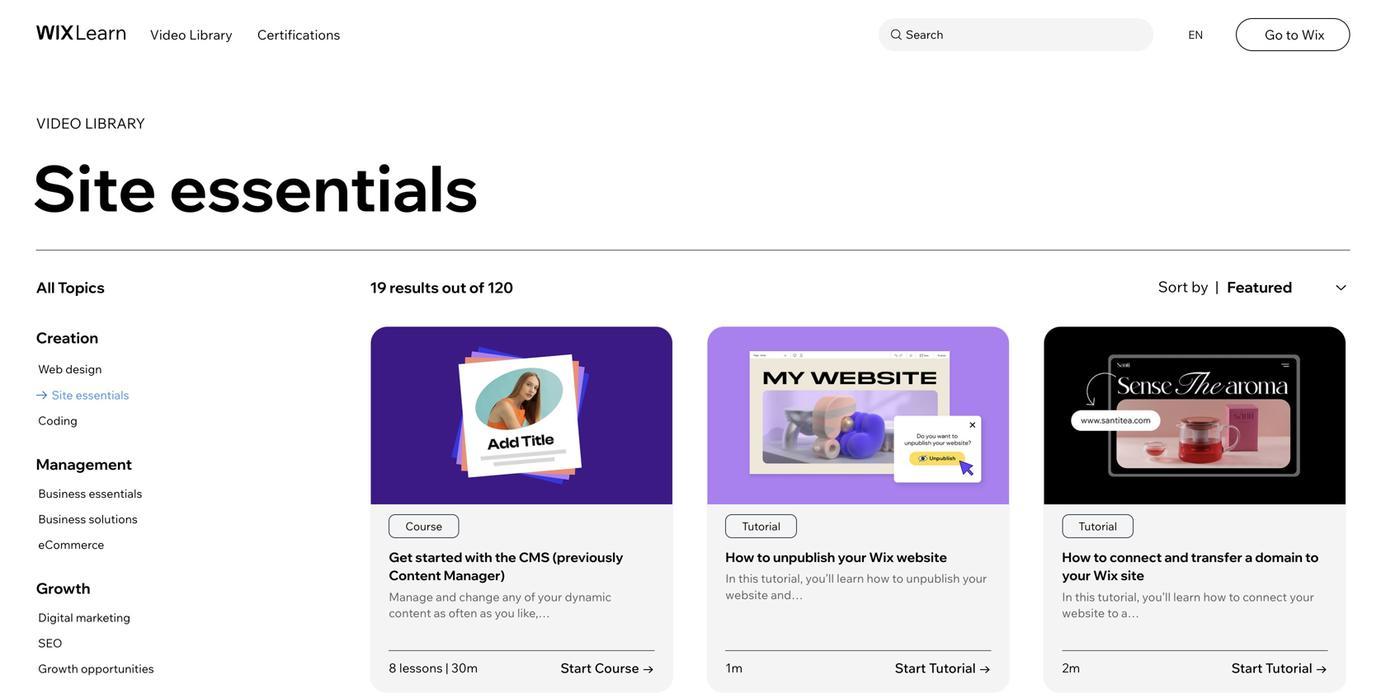 Task type: vqa. For each thing, say whether or not it's contained in the screenshot.
web design LIST ITEM
yes



Task type: describe. For each thing, give the bounding box(es) containing it.
ecommerce
[[38, 538, 104, 553]]

manager)
[[444, 568, 505, 584]]

0 vertical spatial essentials
[[169, 148, 479, 228]]

start tutorial → button for how to connect and transfer a domain to your wix site
[[1232, 660, 1328, 678]]

growth opportunities
[[38, 662, 154, 677]]

19
[[370, 279, 387, 297]]

digital
[[38, 611, 73, 625]]

a white title card with a profile picture against purple background; the card's title reads: "add title". image
[[371, 327, 673, 505]]

get started with the cms (previously content manager) manage and change any of your dynamic content as often as you like,…
[[389, 549, 624, 621]]

menu bar containing video library
[[0, 0, 1386, 65]]

site essentials button
[[36, 385, 129, 406]]

0 vertical spatial unpublish
[[773, 549, 835, 566]]

digital marketing list item
[[36, 608, 154, 629]]

you'll inside "how to unpublish your wix website in this tutorial, you'll learn how to unpublish your website and…"
[[806, 572, 834, 586]]

this inside the how to connect and transfer a domain to your wix site in this tutorial, you'll learn how to connect your website to a…
[[1075, 590, 1095, 605]]

results
[[390, 279, 439, 297]]

video
[[150, 26, 186, 43]]

creation
[[36, 329, 98, 347]]

opportunities
[[81, 662, 154, 677]]

learn inside the how to connect and transfer a domain to your wix site in this tutorial, you'll learn how to connect your website to a…
[[1174, 590, 1201, 605]]

business solutions button
[[36, 510, 142, 530]]

go to wix link
[[1236, 18, 1350, 51]]

8
[[389, 661, 396, 677]]

you'll inside the how to connect and transfer a domain to your wix site in this tutorial, you'll learn how to connect your website to a…
[[1143, 590, 1171, 605]]

1 horizontal spatial website
[[897, 549, 947, 566]]

list item containing get started with the cms (previously content manager)
[[370, 326, 673, 694]]

sort
[[1158, 278, 1188, 296]]

how inside "how to unpublish your wix website in this tutorial, you'll learn how to unpublish your website and…"
[[867, 572, 890, 586]]

business solutions list item
[[36, 510, 142, 530]]

the
[[495, 549, 516, 566]]

video library
[[150, 26, 233, 43]]

digital marketing
[[38, 611, 130, 625]]

lessons
[[399, 661, 443, 677]]

certifications link
[[257, 26, 340, 43]]

manage
[[389, 590, 433, 605]]

start for (previously
[[561, 660, 592, 677]]

how to connect and transfer a domain to your wix site image
[[1044, 327, 1346, 505]]

120
[[488, 279, 513, 297]]

certifications
[[257, 26, 340, 43]]

how inside the how to connect and transfer a domain to your wix site in this tutorial, you'll learn how to connect your website to a…
[[1204, 590, 1227, 605]]

business essentials
[[38, 487, 142, 501]]

coding list item
[[36, 411, 129, 432]]

1m
[[726, 661, 743, 677]]

start tutorial → button for how to unpublish your wix website
[[895, 660, 991, 678]]

video library link
[[150, 26, 233, 43]]

list for creation
[[36, 360, 129, 432]]

get
[[389, 549, 413, 566]]

digital marketing button
[[36, 608, 154, 629]]

wix inside "how to unpublish your wix website in this tutorial, you'll learn how to unpublish your website and…"
[[869, 549, 894, 566]]

Search text field
[[902, 24, 1149, 45]]

seo list item
[[36, 634, 154, 655]]

video library
[[36, 114, 145, 133]]

all topics button
[[36, 272, 348, 305]]

website inside the how to connect and transfer a domain to your wix site in this tutorial, you'll learn how to connect your website to a…
[[1062, 606, 1105, 621]]

started
[[415, 549, 462, 566]]

start course → button
[[561, 660, 655, 678]]

business essentials button
[[36, 484, 142, 505]]

sort by  |
[[1158, 278, 1219, 296]]

content
[[389, 568, 441, 584]]

30m
[[451, 661, 478, 677]]

start for a
[[1232, 660, 1263, 677]]

you
[[495, 606, 515, 621]]

web design button
[[36, 360, 129, 380]]

like,…
[[517, 606, 550, 621]]

list for management
[[36, 484, 142, 556]]

ecommerce button
[[36, 535, 142, 556]]

and inside the how to connect and transfer a domain to your wix site in this tutorial, you'll learn how to connect your website to a…
[[1165, 549, 1189, 566]]

with
[[465, 549, 492, 566]]

solutions
[[89, 513, 138, 527]]

business for business essentials
[[38, 487, 86, 501]]



Task type: locate. For each thing, give the bounding box(es) containing it.
1 vertical spatial unpublish
[[906, 572, 960, 586]]

site down 'video library' on the top of the page
[[32, 148, 157, 228]]

list for growth
[[36, 608, 154, 680]]

in inside "how to unpublish your wix website in this tutorial, you'll learn how to unpublish your website and…"
[[726, 572, 736, 586]]

1 vertical spatial site
[[52, 388, 73, 403]]

1 business from the top
[[38, 487, 86, 501]]

connect
[[1110, 549, 1162, 566], [1243, 590, 1287, 605]]

19 results out of 120
[[370, 279, 513, 297]]

2 horizontal spatial →
[[1316, 660, 1328, 677]]

0 vertical spatial business
[[38, 487, 86, 501]]

and
[[1165, 549, 1189, 566], [436, 590, 456, 605]]

list containing get started with the cms (previously content manager)
[[370, 326, 1350, 699]]

how
[[867, 572, 890, 586], [1204, 590, 1227, 605]]

topics
[[58, 279, 105, 297]]

how down how to unpublish your wix website link
[[867, 572, 890, 586]]

list
[[370, 326, 1350, 699], [36, 360, 129, 432], [36, 484, 142, 556], [36, 608, 154, 680]]

1 vertical spatial course
[[595, 660, 639, 677]]

unpublish
[[773, 549, 835, 566], [906, 572, 960, 586]]

1 horizontal spatial |
[[1216, 278, 1219, 296]]

business up business solutions
[[38, 487, 86, 501]]

1 vertical spatial and
[[436, 590, 456, 605]]

transfer
[[1191, 549, 1243, 566]]

learn
[[837, 572, 864, 586], [1174, 590, 1201, 605]]

design
[[65, 362, 102, 377]]

business inside button
[[38, 513, 86, 527]]

0 horizontal spatial of
[[469, 279, 485, 297]]

0 vertical spatial website
[[897, 549, 947, 566]]

how for how to connect and transfer a domain to your wix site
[[1062, 549, 1091, 566]]

in inside the how to connect and transfer a domain to your wix site in this tutorial, you'll learn how to connect your website to a…
[[1062, 590, 1073, 605]]

2m
[[1062, 661, 1080, 677]]

start tutorial → for how to unpublish your wix website
[[895, 660, 991, 677]]

1 how from the left
[[726, 549, 755, 566]]

site essentials
[[32, 148, 479, 228], [52, 388, 129, 403]]

coding button
[[36, 411, 129, 432]]

learn down how to unpublish your wix website link
[[837, 572, 864, 586]]

you'll down how to unpublish your wix website link
[[806, 572, 834, 586]]

0 horizontal spatial as
[[434, 606, 446, 621]]

start course →
[[561, 660, 655, 677]]

|
[[1216, 278, 1219, 296], [446, 661, 449, 677]]

0 horizontal spatial connect
[[1110, 549, 1162, 566]]

learn inside "how to unpublish your wix website in this tutorial, you'll learn how to unpublish your website and…"
[[837, 572, 864, 586]]

→ for get started with the cms (previously content manager)
[[642, 660, 655, 677]]

list item
[[370, 326, 673, 694], [707, 326, 1010, 694], [1043, 326, 1347, 694]]

and…
[[771, 588, 803, 603]]

seo
[[38, 637, 62, 651]]

1 horizontal spatial course
[[595, 660, 639, 677]]

list item containing how to connect and transfer a domain to your wix site
[[1043, 326, 1347, 694]]

0 vertical spatial and
[[1165, 549, 1189, 566]]

ecommerce list item
[[36, 535, 142, 556]]

of
[[469, 279, 485, 297], [524, 590, 535, 605]]

business for business solutions
[[38, 513, 86, 527]]

2 list item from the left
[[707, 326, 1010, 694]]

0 vertical spatial connect
[[1110, 549, 1162, 566]]

0 horizontal spatial tutorial,
[[761, 572, 803, 586]]

growth for growth opportunities
[[38, 662, 78, 677]]

1 horizontal spatial you'll
[[1143, 590, 1171, 605]]

course down dynamic
[[595, 660, 639, 677]]

0 horizontal spatial →
[[642, 660, 655, 677]]

site essentials list item
[[36, 385, 129, 406]]

site
[[32, 148, 157, 228], [52, 388, 73, 403]]

course inside button
[[595, 660, 639, 677]]

content
[[389, 606, 431, 621]]

0 vertical spatial site
[[32, 148, 157, 228]]

how down how to connect and transfer a domain to your wix site link
[[1204, 590, 1227, 605]]

list containing web design
[[36, 360, 129, 432]]

list item containing how to unpublish your wix website
[[707, 326, 1010, 694]]

list containing business essentials
[[36, 484, 142, 556]]

1 vertical spatial in
[[1062, 590, 1073, 605]]

0 vertical spatial this
[[739, 572, 759, 586]]

get started with the cms (previously content manager) link
[[389, 549, 624, 584]]

1 vertical spatial website
[[726, 588, 768, 603]]

how to unpublish your wix website in this tutorial, you'll learn how to unpublish your website and…
[[726, 549, 987, 603]]

1 vertical spatial of
[[524, 590, 535, 605]]

business inside button
[[38, 487, 86, 501]]

1 horizontal spatial in
[[1062, 590, 1073, 605]]

all
[[36, 279, 55, 297]]

connect up site
[[1110, 549, 1162, 566]]

1 vertical spatial wix
[[869, 549, 894, 566]]

as
[[434, 606, 446, 621], [480, 606, 492, 621]]

1 horizontal spatial start tutorial →
[[1232, 660, 1328, 677]]

list inside filtered results region
[[370, 326, 1350, 699]]

how to connect and transfer a domain to your wix site link
[[1062, 549, 1319, 584]]

0 vertical spatial course
[[405, 520, 443, 534]]

any
[[502, 590, 522, 605]]

how inside the how to connect and transfer a domain to your wix site in this tutorial, you'll learn how to connect your website to a…
[[1062, 549, 1091, 566]]

menu bar
[[0, 0, 1386, 65]]

2 horizontal spatial website
[[1062, 606, 1105, 621]]

change
[[459, 590, 500, 605]]

0 horizontal spatial start
[[561, 660, 592, 677]]

growth opportunities list item
[[36, 659, 154, 680]]

2 how from the left
[[1062, 549, 1091, 566]]

→ for how to connect and transfer a domain to your wix site
[[1316, 660, 1328, 677]]

0 horizontal spatial and
[[436, 590, 456, 605]]

dynamic
[[565, 590, 612, 605]]

course up started
[[405, 520, 443, 534]]

0 vertical spatial you'll
[[806, 572, 834, 586]]

filtered results region
[[370, 272, 1363, 699]]

(previously
[[553, 549, 624, 566]]

3 start from the left
[[1232, 660, 1263, 677]]

growth
[[36, 580, 90, 598], [38, 662, 78, 677]]

start tutorial →
[[895, 660, 991, 677], [1232, 660, 1328, 677]]

this
[[739, 572, 759, 586], [1075, 590, 1095, 605]]

0 horizontal spatial |
[[446, 661, 449, 677]]

cms
[[519, 549, 550, 566]]

3 → from the left
[[1316, 660, 1328, 677]]

0 vertical spatial wix
[[1302, 26, 1325, 43]]

2 start from the left
[[895, 660, 926, 677]]

0 horizontal spatial list item
[[370, 326, 673, 694]]

0 horizontal spatial course
[[405, 520, 443, 534]]

site
[[1121, 568, 1145, 584]]

go
[[1265, 26, 1283, 43]]

library
[[85, 114, 145, 133]]

8 lessons | 30m
[[389, 661, 478, 677]]

web design list item
[[36, 360, 129, 380]]

1 horizontal spatial start tutorial → button
[[1232, 660, 1328, 678]]

1 start tutorial → from the left
[[895, 660, 991, 677]]

1 horizontal spatial unpublish
[[906, 572, 960, 586]]

0 horizontal spatial this
[[739, 572, 759, 586]]

video
[[36, 114, 82, 133]]

2 start tutorial → from the left
[[1232, 660, 1328, 677]]

business
[[38, 487, 86, 501], [38, 513, 86, 527]]

0 vertical spatial tutorial,
[[761, 572, 803, 586]]

start for website
[[895, 660, 926, 677]]

growth for growth
[[36, 580, 90, 598]]

web
[[38, 362, 63, 377]]

often
[[449, 606, 477, 621]]

start tutorial → button
[[895, 660, 991, 678], [1232, 660, 1328, 678]]

2 start tutorial → button from the left
[[1232, 660, 1328, 678]]

business up ecommerce
[[38, 513, 86, 527]]

website
[[897, 549, 947, 566], [726, 588, 768, 603], [1062, 606, 1105, 621]]

seo button
[[36, 634, 154, 655]]

business solutions
[[38, 513, 138, 527]]

3 list item from the left
[[1043, 326, 1347, 694]]

2 horizontal spatial list item
[[1043, 326, 1347, 694]]

how
[[726, 549, 755, 566], [1062, 549, 1091, 566]]

0 horizontal spatial start tutorial →
[[895, 660, 991, 677]]

all topics
[[36, 279, 105, 297]]

2 vertical spatial essentials
[[89, 487, 142, 501]]

growth inside button
[[38, 662, 78, 677]]

2 horizontal spatial wix
[[1302, 26, 1325, 43]]

1 horizontal spatial wix
[[1094, 568, 1118, 584]]

this inside "how to unpublish your wix website in this tutorial, you'll learn how to unpublish your website and…"
[[739, 572, 759, 586]]

1 as from the left
[[434, 606, 446, 621]]

1 horizontal spatial and
[[1165, 549, 1189, 566]]

1 vertical spatial learn
[[1174, 590, 1201, 605]]

0 vertical spatial |
[[1216, 278, 1219, 296]]

tutorial, up the a…
[[1098, 590, 1140, 605]]

1 vertical spatial you'll
[[1143, 590, 1171, 605]]

0 horizontal spatial how
[[726, 549, 755, 566]]

in
[[726, 572, 736, 586], [1062, 590, 1073, 605]]

growth up the digital
[[36, 580, 90, 598]]

2 vertical spatial wix
[[1094, 568, 1118, 584]]

1 vertical spatial how
[[1204, 590, 1227, 605]]

as down change
[[480, 606, 492, 621]]

0 horizontal spatial in
[[726, 572, 736, 586]]

filters navigation
[[36, 272, 348, 699]]

1 vertical spatial this
[[1075, 590, 1095, 605]]

how for how to unpublish your wix website
[[726, 549, 755, 566]]

0 vertical spatial learn
[[837, 572, 864, 586]]

0 horizontal spatial unpublish
[[773, 549, 835, 566]]

of right out
[[469, 279, 485, 297]]

en
[[1189, 28, 1204, 42]]

essentials
[[169, 148, 479, 228], [76, 388, 129, 403], [89, 487, 142, 501]]

course
[[405, 520, 443, 534], [595, 660, 639, 677]]

site essentials inside button
[[52, 388, 129, 403]]

how to connect and transfer a domain to your wix site in this tutorial, you'll learn how to connect your website to a…
[[1062, 549, 1319, 621]]

| left 30m
[[446, 661, 449, 677]]

out
[[442, 279, 466, 297]]

1 horizontal spatial how
[[1062, 549, 1091, 566]]

tutorial, inside the how to connect and transfer a domain to your wix site in this tutorial, you'll learn how to connect your website to a…
[[1098, 590, 1140, 605]]

1 horizontal spatial this
[[1075, 590, 1095, 605]]

0 horizontal spatial you'll
[[806, 572, 834, 586]]

→
[[642, 660, 655, 677], [979, 660, 991, 677], [1316, 660, 1328, 677]]

1 horizontal spatial learn
[[1174, 590, 1201, 605]]

1 horizontal spatial start
[[895, 660, 926, 677]]

1 horizontal spatial connect
[[1243, 590, 1287, 605]]

0 vertical spatial growth
[[36, 580, 90, 598]]

wix inside the how to connect and transfer a domain to your wix site in this tutorial, you'll learn how to connect your website to a…
[[1094, 568, 1118, 584]]

a…
[[1122, 606, 1140, 621]]

1 horizontal spatial how
[[1204, 590, 1227, 605]]

tutorial,
[[761, 572, 803, 586], [1098, 590, 1140, 605]]

business essentials list item
[[36, 484, 142, 505]]

start tutorial → for how to connect and transfer a domain to your wix site
[[1232, 660, 1328, 677]]

marketing
[[76, 611, 130, 625]]

→ for how to unpublish your wix website
[[979, 660, 991, 677]]

1 start tutorial → button from the left
[[895, 660, 991, 678]]

of up 'like,…'
[[524, 590, 535, 605]]

0 horizontal spatial website
[[726, 588, 768, 603]]

1 horizontal spatial list item
[[707, 326, 1010, 694]]

1 vertical spatial business
[[38, 513, 86, 527]]

0 horizontal spatial how
[[867, 572, 890, 586]]

0 vertical spatial in
[[726, 572, 736, 586]]

site inside site essentials button
[[52, 388, 73, 403]]

0 vertical spatial site essentials
[[32, 148, 479, 228]]

1 horizontal spatial tutorial,
[[1098, 590, 1140, 605]]

learn down how to connect and transfer a domain to your wix site link
[[1174, 590, 1201, 605]]

1 vertical spatial tutorial,
[[1098, 590, 1140, 605]]

connect down "domain" on the right bottom of the page
[[1243, 590, 1287, 605]]

tutorial, up and… at bottom right
[[761, 572, 803, 586]]

1 vertical spatial essentials
[[76, 388, 129, 403]]

2 horizontal spatial start
[[1232, 660, 1263, 677]]

growth opportunities button
[[36, 659, 154, 680]]

and inside get started with the cms (previously content manager) manage and change any of your dynamic content as often as you like,…
[[436, 590, 456, 605]]

how inside "how to unpublish your wix website in this tutorial, you'll learn how to unpublish your website and…"
[[726, 549, 755, 566]]

1 list item from the left
[[370, 326, 673, 694]]

you'll down site
[[1143, 590, 1171, 605]]

en button
[[1178, 18, 1211, 51]]

to
[[1286, 26, 1299, 43], [757, 549, 771, 566], [1094, 549, 1107, 566], [1306, 549, 1319, 566], [892, 572, 904, 586], [1229, 590, 1240, 605], [1108, 606, 1119, 621]]

web design
[[38, 362, 102, 377]]

1 horizontal spatial of
[[524, 590, 535, 605]]

2 → from the left
[[979, 660, 991, 677]]

1 vertical spatial site essentials
[[52, 388, 129, 403]]

start
[[561, 660, 592, 677], [895, 660, 926, 677], [1232, 660, 1263, 677]]

list containing digital marketing
[[36, 608, 154, 680]]

as left often
[[434, 606, 446, 621]]

library
[[189, 26, 233, 43]]

management
[[36, 456, 132, 474]]

1 horizontal spatial as
[[480, 606, 492, 621]]

wix
[[1302, 26, 1325, 43], [869, 549, 894, 566], [1094, 568, 1118, 584]]

site up coding
[[52, 388, 73, 403]]

0 horizontal spatial wix
[[869, 549, 894, 566]]

and left the transfer at bottom right
[[1165, 549, 1189, 566]]

growth down seo
[[38, 662, 78, 677]]

2 business from the top
[[38, 513, 86, 527]]

| right the sort at top right
[[1216, 278, 1219, 296]]

a
[[1245, 549, 1253, 566]]

your inside get started with the cms (previously content manager) manage and change any of your dynamic content as often as you like,…
[[538, 590, 562, 605]]

1 vertical spatial |
[[446, 661, 449, 677]]

and up often
[[436, 590, 456, 605]]

domain
[[1255, 549, 1303, 566]]

2 vertical spatial website
[[1062, 606, 1105, 621]]

1 horizontal spatial →
[[979, 660, 991, 677]]

go to wix
[[1265, 26, 1325, 43]]

0 vertical spatial how
[[867, 572, 890, 586]]

of inside get started with the cms (previously content manager) manage and change any of your dynamic content as often as you like,…
[[524, 590, 535, 605]]

1 start from the left
[[561, 660, 592, 677]]

tutorial, inside "how to unpublish your wix website in this tutorial, you'll learn how to unpublish your website and…"
[[761, 572, 803, 586]]

1 vertical spatial connect
[[1243, 590, 1287, 605]]

2 as from the left
[[480, 606, 492, 621]]

coding
[[38, 414, 78, 428]]

1 vertical spatial growth
[[38, 662, 78, 677]]

how to unpublish your wix website link
[[726, 549, 947, 566]]

0 horizontal spatial start tutorial → button
[[895, 660, 991, 678]]

0 horizontal spatial learn
[[837, 572, 864, 586]]

1 → from the left
[[642, 660, 655, 677]]

how to unpublish your wix website image
[[708, 327, 1009, 505]]

0 vertical spatial of
[[469, 279, 485, 297]]



